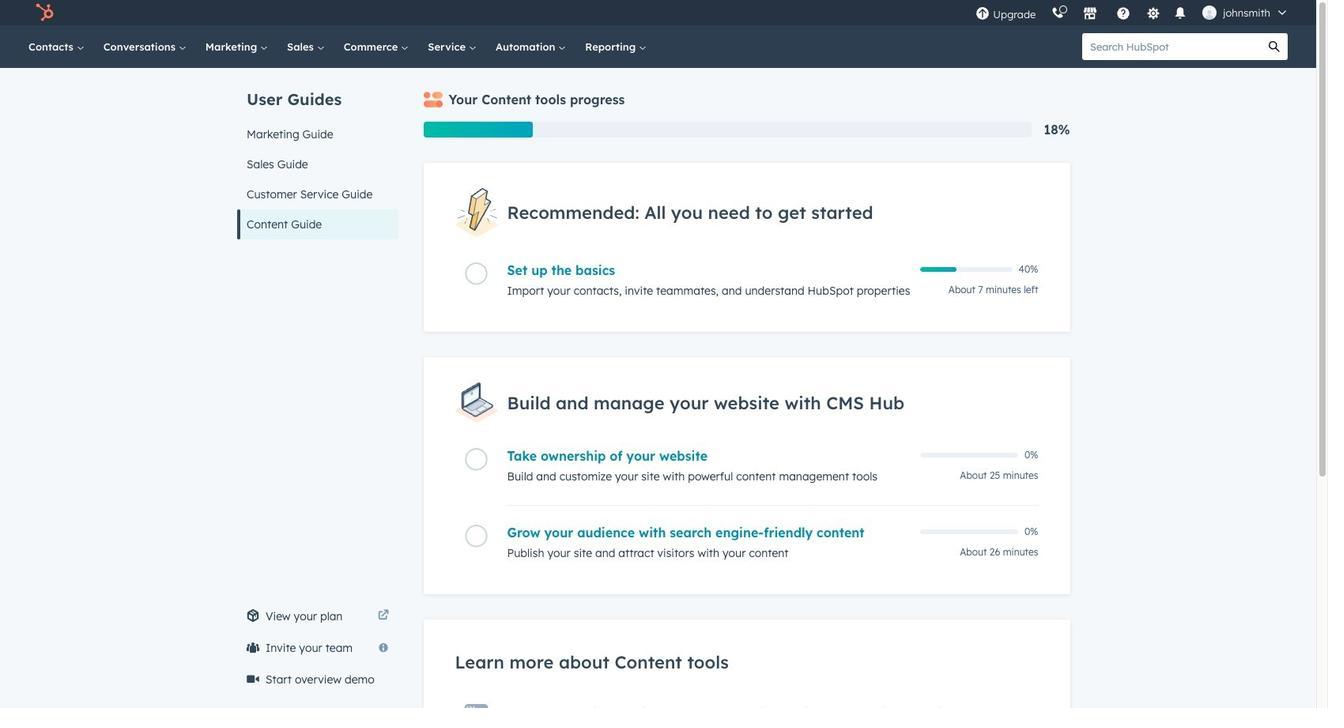 Task type: locate. For each thing, give the bounding box(es) containing it.
progress bar
[[423, 122, 533, 138]]

link opens in a new window image
[[377, 607, 389, 626], [377, 610, 389, 622]]

john smith image
[[1203, 6, 1217, 20]]

menu
[[968, 0, 1297, 25]]



Task type: vqa. For each thing, say whether or not it's contained in the screenshot.
the rightmost CREATE
no



Task type: describe. For each thing, give the bounding box(es) containing it.
2 link opens in a new window image from the top
[[377, 610, 389, 622]]

[object object] complete progress bar
[[920, 267, 957, 272]]

1 link opens in a new window image from the top
[[377, 607, 389, 626]]

user guides element
[[237, 68, 398, 240]]

Search HubSpot search field
[[1082, 33, 1261, 60]]

marketplaces image
[[1083, 7, 1098, 21]]



